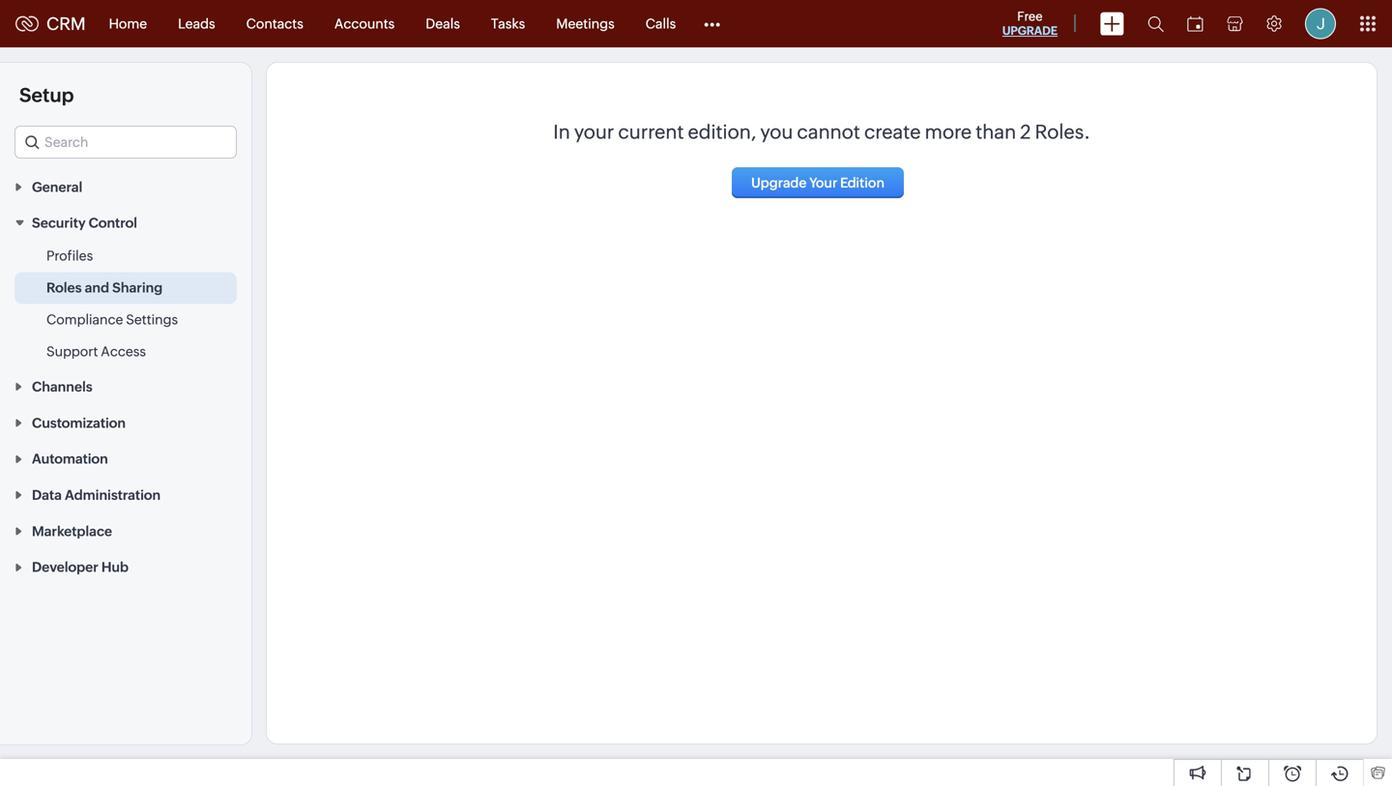 Task type: vqa. For each thing, say whether or not it's contained in the screenshot.
Legal
no



Task type: describe. For each thing, give the bounding box(es) containing it.
calls
[[646, 16, 676, 31]]

hub
[[101, 559, 129, 575]]

general button
[[0, 168, 251, 204]]

create
[[864, 121, 921, 143]]

upgrade your edition
[[751, 175, 885, 190]]

marketplace
[[32, 523, 112, 539]]

deals link
[[410, 0, 476, 47]]

access
[[101, 344, 146, 359]]

support
[[46, 344, 98, 359]]

upgrade your edition button
[[732, 167, 904, 198]]

in
[[553, 121, 570, 143]]

search element
[[1136, 0, 1176, 47]]

edition
[[840, 175, 885, 190]]

roles
[[46, 280, 82, 296]]

free
[[1017, 9, 1043, 24]]

contacts link
[[231, 0, 319, 47]]

your
[[809, 175, 838, 190]]

profile element
[[1294, 0, 1348, 47]]

customization
[[32, 415, 126, 431]]

channels
[[32, 379, 93, 394]]

support access link
[[46, 342, 146, 361]]

data administration button
[[0, 476, 251, 512]]

data
[[32, 487, 62, 503]]

automation button
[[0, 440, 251, 476]]

meetings
[[556, 16, 615, 31]]

support access
[[46, 344, 146, 359]]

setup
[[19, 84, 74, 106]]

0 vertical spatial upgrade
[[1002, 24, 1058, 37]]

crm link
[[15, 14, 86, 34]]

Other Modules field
[[692, 8, 733, 39]]

developer hub
[[32, 559, 129, 575]]

home link
[[93, 0, 163, 47]]

logo image
[[15, 16, 39, 31]]

meetings link
[[541, 0, 630, 47]]

profiles
[[46, 248, 93, 264]]

developer
[[32, 559, 98, 575]]



Task type: locate. For each thing, give the bounding box(es) containing it.
profile image
[[1305, 8, 1336, 39]]

accounts link
[[319, 0, 410, 47]]

2
[[1020, 121, 1031, 143]]

data administration
[[32, 487, 161, 503]]

security control button
[[0, 204, 251, 240]]

compliance settings
[[46, 312, 178, 327]]

create menu element
[[1089, 0, 1136, 47]]

automation
[[32, 451, 108, 467]]

free upgrade
[[1002, 9, 1058, 37]]

security control
[[32, 215, 137, 231]]

calls link
[[630, 0, 692, 47]]

security control region
[[0, 240, 251, 368]]

upgrade down free in the right of the page
[[1002, 24, 1058, 37]]

search image
[[1148, 15, 1164, 32]]

crm
[[46, 14, 86, 34]]

marketplace button
[[0, 512, 251, 549]]

security
[[32, 215, 86, 231]]

sharing
[[112, 280, 163, 296]]

than
[[976, 121, 1016, 143]]

leads
[[178, 16, 215, 31]]

deals
[[426, 16, 460, 31]]

your
[[574, 121, 614, 143]]

current
[[618, 121, 684, 143]]

tasks link
[[476, 0, 541, 47]]

create menu image
[[1100, 12, 1124, 35]]

in your current edition, you cannot create more than 2 roles.
[[553, 121, 1090, 143]]

compliance
[[46, 312, 123, 327]]

control
[[89, 215, 137, 231]]

accounts
[[334, 16, 395, 31]]

general
[[32, 179, 82, 195]]

you
[[760, 121, 793, 143]]

more
[[925, 121, 972, 143]]

1 horizontal spatial upgrade
[[1002, 24, 1058, 37]]

0 horizontal spatial upgrade
[[751, 175, 807, 190]]

developer hub button
[[0, 549, 251, 585]]

roles and sharing
[[46, 280, 163, 296]]

upgrade
[[1002, 24, 1058, 37], [751, 175, 807, 190]]

roles.
[[1035, 121, 1090, 143]]

contacts
[[246, 16, 303, 31]]

upgrade left your
[[751, 175, 807, 190]]

home
[[109, 16, 147, 31]]

channels button
[[0, 368, 251, 404]]

and
[[85, 280, 109, 296]]

1 vertical spatial upgrade
[[751, 175, 807, 190]]

settings
[[126, 312, 178, 327]]

None field
[[15, 126, 237, 159]]

compliance settings link
[[46, 310, 178, 329]]

calendar image
[[1187, 16, 1204, 31]]

administration
[[65, 487, 161, 503]]

upgrade inside button
[[751, 175, 807, 190]]

leads link
[[163, 0, 231, 47]]

customization button
[[0, 404, 251, 440]]

edition,
[[688, 121, 756, 143]]

cannot
[[797, 121, 860, 143]]

tasks
[[491, 16, 525, 31]]

Search text field
[[15, 127, 236, 158]]

profiles link
[[46, 246, 93, 266]]

roles and sharing link
[[46, 278, 163, 297]]



